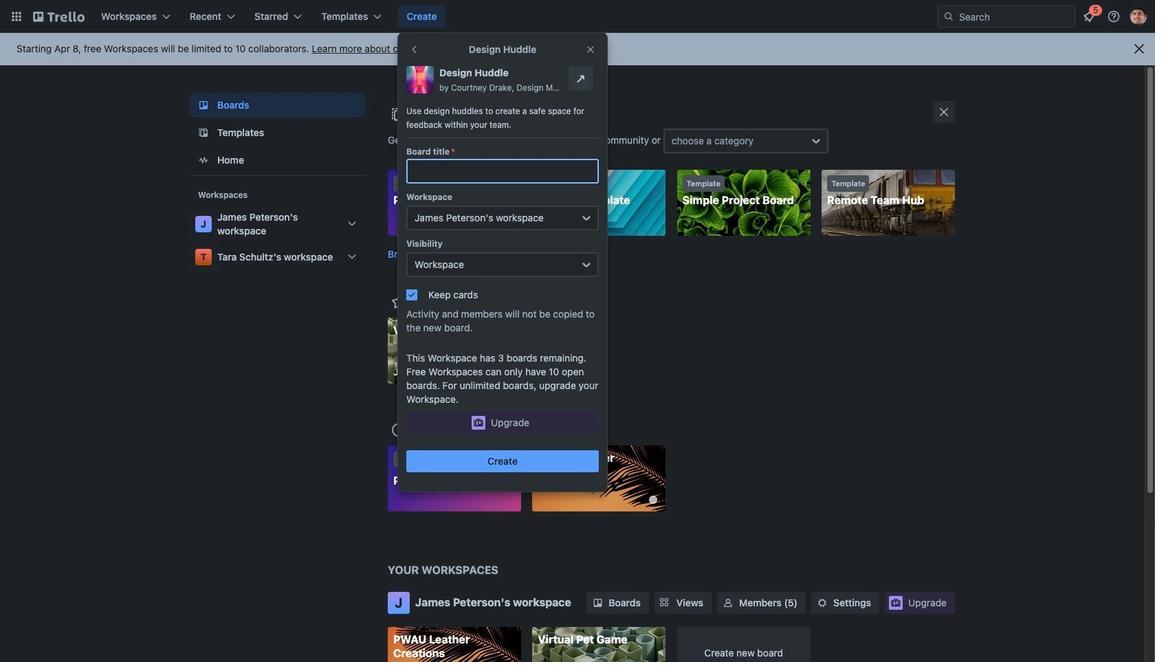 Task type: locate. For each thing, give the bounding box(es) containing it.
close popover image
[[585, 44, 596, 55]]

back to home image
[[33, 6, 85, 28]]

Search field
[[954, 6, 1075, 27]]

1 horizontal spatial sm image
[[815, 596, 829, 609]]

None text field
[[406, 159, 599, 184]]

return to previous screen image
[[409, 44, 420, 55]]

james peterson (jamespeterson93) image
[[1130, 8, 1147, 25]]

search image
[[943, 11, 954, 22]]

0 horizontal spatial sm image
[[591, 596, 605, 609]]

primary element
[[0, 0, 1155, 33]]

5 notifications image
[[1081, 8, 1097, 25]]

sm image
[[591, 596, 605, 609], [815, 596, 829, 609]]

sm image
[[721, 596, 735, 609]]

2 sm image from the left
[[815, 596, 829, 609]]

there is new activity on this board. image
[[649, 496, 657, 504]]

open information menu image
[[1107, 10, 1121, 23]]



Task type: vqa. For each thing, say whether or not it's contained in the screenshot.
TO associated with Team Retrospectives With Post- itⓇ + Trello
no



Task type: describe. For each thing, give the bounding box(es) containing it.
home image
[[195, 152, 212, 168]]

board image
[[195, 97, 212, 113]]

1 sm image from the left
[[591, 596, 605, 609]]

template board image
[[195, 124, 212, 141]]



